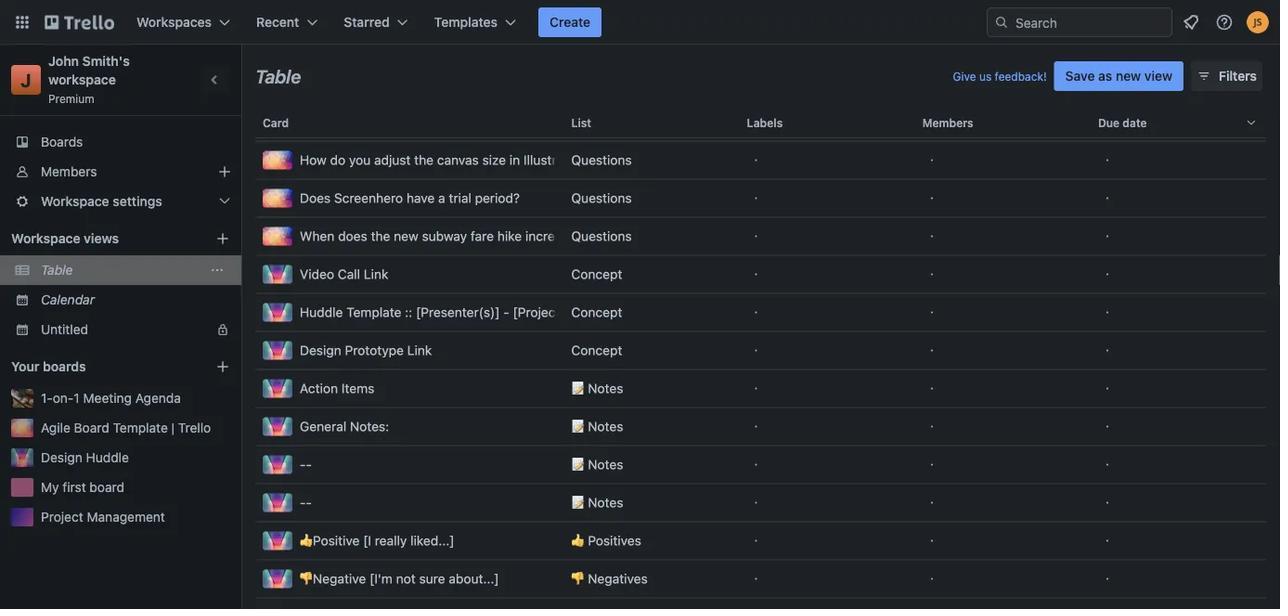 Task type: locate. For each thing, give the bounding box(es) containing it.
john smith's workspace premium
[[48, 53, 133, 105]]

template inside agile board template | trello link
[[113, 420, 168, 436]]

row containing card
[[255, 100, 1267, 145]]

boards
[[43, 359, 86, 374]]

📝
[[572, 381, 585, 396], [572, 419, 585, 434], [572, 457, 585, 472], [572, 495, 585, 510]]

table up calendar at left
[[41, 262, 73, 278]]

prototype
[[345, 343, 404, 358]]

on-
[[53, 391, 74, 406]]

- inside huddle template :: [presenter(s)] - [project] link
[[504, 305, 510, 320]]

2 vertical spatial concept
[[572, 343, 623, 358]]

untitled link
[[41, 320, 204, 339]]

-- link up 👍positive [i really liked...] link
[[263, 484, 557, 522]]

design down agile
[[41, 450, 82, 465]]

workspace
[[41, 194, 109, 209], [11, 231, 80, 246]]

1 horizontal spatial members
[[923, 116, 974, 129]]

3 row from the top
[[255, 179, 1267, 217]]

0 horizontal spatial link
[[364, 267, 389, 282]]

0 vertical spatial --
[[300, 457, 312, 472]]

size
[[483, 152, 506, 168]]

1 📝 from the top
[[572, 381, 585, 396]]

my first board link
[[41, 478, 230, 497]]

the inside "link"
[[414, 152, 434, 168]]

4 row from the top
[[255, 217, 1267, 255]]

0 vertical spatial workspace
[[41, 194, 109, 209]]

0 vertical spatial new
[[1116, 68, 1142, 84]]

does screenhero have a trial period?
[[300, 190, 520, 206]]

when
[[300, 229, 335, 244]]

search image
[[995, 15, 1010, 30]]

0 vertical spatial members
[[923, 116, 974, 129]]

0 vertical spatial table
[[255, 65, 301, 87]]

the right does
[[371, 229, 391, 244]]

link for video call link
[[364, 267, 389, 282]]

row containing 👍positive [i really liked...]
[[255, 522, 1267, 560]]

link for design prototype link
[[408, 343, 432, 358]]

row containing huddle template :: [presenter(s)] - [project]
[[255, 294, 1267, 332]]

0 vertical spatial link
[[364, 267, 389, 282]]

0 horizontal spatial the
[[371, 229, 391, 244]]

2 -- link from the top
[[263, 484, 557, 522]]

3 📝 notes from the top
[[572, 457, 624, 472]]

action items link
[[263, 370, 557, 407]]

row
[[255, 100, 1267, 145], [255, 141, 1267, 179], [255, 179, 1267, 217], [255, 217, 1267, 255], [255, 255, 1267, 294], [255, 294, 1267, 332], [255, 332, 1267, 370], [255, 370, 1267, 408], [255, 408, 1267, 446], [255, 446, 1267, 484], [255, 484, 1267, 522], [255, 522, 1267, 560], [255, 560, 1267, 598], [255, 598, 1267, 609]]

link down huddle template :: [presenter(s)] - [project] link
[[408, 343, 432, 358]]

0 horizontal spatial huddle
[[86, 450, 129, 465]]

1 vertical spatial members
[[41, 164, 97, 179]]

12 row from the top
[[255, 522, 1267, 560]]

new right as
[[1116, 68, 1142, 84]]

👎negative [i'm not sure about...]
[[300, 571, 499, 587]]

📝 for action items link
[[572, 381, 585, 396]]

questions up before
[[572, 190, 632, 206]]

1
[[74, 391, 80, 406]]

labels button
[[740, 100, 916, 145]]

0 horizontal spatial template
[[113, 420, 168, 436]]

1 vertical spatial new
[[394, 229, 419, 244]]

new
[[1116, 68, 1142, 84], [394, 229, 419, 244]]

concept for design prototype link
[[572, 343, 623, 358]]

-- for "--" link related to tenth row
[[300, 457, 312, 472]]

j link
[[11, 65, 41, 95]]

-- down general
[[300, 457, 312, 472]]

filters button
[[1192, 61, 1263, 91]]

card
[[263, 116, 289, 129]]

give us feedback!
[[953, 70, 1047, 83]]

workspace inside popup button
[[41, 194, 109, 209]]

2 📝 notes from the top
[[572, 419, 624, 434]]

questions for -
[[572, 229, 632, 244]]

table
[[255, 65, 301, 87], [41, 262, 73, 278]]

📝 notes
[[572, 381, 624, 396], [572, 419, 624, 434], [572, 457, 624, 472], [572, 495, 624, 510]]

recent button
[[245, 7, 329, 37]]

0 vertical spatial huddle
[[300, 305, 343, 320]]

how do you adjust the canvas size in illustrator?
[[300, 152, 588, 168]]

row containing design prototype link
[[255, 332, 1267, 370]]

next-up row
[[255, 103, 1267, 141]]

huddle down video
[[300, 305, 343, 320]]

boards
[[41, 134, 83, 150]]

1 vertical spatial the
[[371, 229, 391, 244]]

📝 notes for tenth row
[[572, 457, 624, 472]]

9 row from the top
[[255, 408, 1267, 446]]

1 📝 notes from the top
[[572, 381, 624, 396]]

👍 positives
[[572, 533, 642, 549]]

1 horizontal spatial new
[[1116, 68, 1142, 84]]

members link
[[0, 157, 242, 187]]

0 vertical spatial the
[[414, 152, 434, 168]]

1 vertical spatial concept
[[572, 305, 623, 320]]

workspace views
[[11, 231, 119, 246]]

4 📝 notes from the top
[[572, 495, 624, 510]]

table link
[[41, 261, 201, 280]]

3 questions from the top
[[572, 229, 632, 244]]

new down does screenhero have a trial period? link
[[394, 229, 419, 244]]

when does the new subway fare hike increase - before or after remote week? link
[[263, 218, 763, 255]]

1 vertical spatial huddle
[[86, 450, 129, 465]]

you
[[349, 152, 371, 168]]

design for design prototype link
[[300, 343, 342, 358]]

members down give
[[923, 116, 974, 129]]

notes:
[[350, 419, 389, 434]]

labels
[[747, 116, 783, 129]]

0 vertical spatial concept
[[572, 267, 623, 282]]

1 horizontal spatial template
[[347, 305, 402, 320]]

design inside design prototype link link
[[300, 343, 342, 358]]

create button
[[539, 7, 602, 37]]

1 horizontal spatial link
[[408, 343, 432, 358]]

questions down next-up
[[572, 152, 632, 168]]

week?
[[725, 229, 763, 244]]

2 notes from the top
[[588, 419, 624, 434]]

remote
[[679, 229, 722, 244]]

-- up "👍positive" at the bottom left of the page
[[300, 495, 312, 510]]

7 row from the top
[[255, 332, 1267, 370]]

boards link
[[0, 127, 242, 157]]

trello
[[178, 420, 211, 436]]

1 horizontal spatial table
[[255, 65, 301, 87]]

period?
[[475, 190, 520, 206]]

john
[[48, 53, 79, 69]]

row containing when does the new subway fare hike increase - before or after remote week?
[[255, 217, 1267, 255]]

members down boards
[[41, 164, 97, 179]]

1 vertical spatial workspace
[[11, 231, 80, 246]]

adjust
[[374, 152, 411, 168]]

0 vertical spatial questions
[[572, 152, 632, 168]]

premium
[[48, 92, 94, 105]]

0 vertical spatial design
[[300, 343, 342, 358]]

subway
[[422, 229, 467, 244]]

8 row from the top
[[255, 370, 1267, 408]]

link
[[364, 267, 389, 282], [408, 343, 432, 358]]

2 vertical spatial questions
[[572, 229, 632, 244]]

1 concept from the top
[[572, 267, 623, 282]]

📝 for "--" link related to tenth row
[[572, 457, 585, 472]]

table containing next-up
[[242, 100, 1281, 609]]

-- for "--" link for 11th row
[[300, 495, 312, 510]]

::
[[405, 305, 413, 320]]

in
[[510, 152, 520, 168]]

table up card
[[255, 65, 301, 87]]

huddle up board
[[86, 450, 129, 465]]

Table text field
[[255, 59, 301, 94]]

questions left after
[[572, 229, 632, 244]]

workspace up workspace views
[[41, 194, 109, 209]]

11 row from the top
[[255, 484, 1267, 522]]

1 row from the top
[[255, 100, 1267, 145]]

workspace left views
[[11, 231, 80, 246]]

notes for row containing action items
[[588, 381, 624, 396]]

positives
[[588, 533, 642, 549]]

link right call at the top of page
[[364, 267, 389, 282]]

2 concept from the top
[[572, 305, 623, 320]]

1 horizontal spatial the
[[414, 152, 434, 168]]

row containing does screenhero have a trial period?
[[255, 179, 1267, 217]]

-- link down general notes: link
[[263, 446, 557, 483]]

1 -- from the top
[[300, 457, 312, 472]]

video
[[300, 267, 334, 282]]

0 horizontal spatial table
[[41, 262, 73, 278]]

1 vertical spatial link
[[408, 343, 432, 358]]

1 horizontal spatial design
[[300, 343, 342, 358]]

4 📝 from the top
[[572, 495, 585, 510]]

before
[[589, 229, 628, 244]]

1 -- link from the top
[[263, 446, 557, 483]]

5 row from the top
[[255, 255, 1267, 294]]

members
[[923, 116, 974, 129], [41, 164, 97, 179]]

template down 1-on-1 meeting agenda link
[[113, 420, 168, 436]]

agile
[[41, 420, 70, 436]]

2 row from the top
[[255, 141, 1267, 179]]

table
[[242, 100, 1281, 609]]

save
[[1066, 68, 1096, 84]]

1 notes from the top
[[588, 381, 624, 396]]

1 questions from the top
[[572, 152, 632, 168]]

-- link
[[263, 446, 557, 483], [263, 484, 557, 522]]

1 vertical spatial --
[[300, 495, 312, 510]]

design up action on the bottom
[[300, 343, 342, 358]]

13 row from the top
[[255, 560, 1267, 598]]

list button
[[564, 100, 740, 145]]

calendar link
[[41, 291, 230, 309]]

templates button
[[423, 7, 528, 37]]

template inside huddle template :: [presenter(s)] - [project] link
[[347, 305, 402, 320]]

concept
[[572, 267, 623, 282], [572, 305, 623, 320], [572, 343, 623, 358]]

huddle
[[300, 305, 343, 320], [86, 450, 129, 465]]

template left ::
[[347, 305, 402, 320]]

1 vertical spatial template
[[113, 420, 168, 436]]

1 vertical spatial questions
[[572, 190, 632, 206]]

3 notes from the top
[[588, 457, 624, 472]]

notes
[[588, 381, 624, 396], [588, 419, 624, 434], [588, 457, 624, 472], [588, 495, 624, 510]]

starred button
[[333, 7, 420, 37]]

0 horizontal spatial design
[[41, 450, 82, 465]]

view
[[1145, 68, 1173, 84]]

the right adjust
[[414, 152, 434, 168]]

2 -- from the top
[[300, 495, 312, 510]]

1 vertical spatial design
[[41, 450, 82, 465]]

Search field
[[1010, 8, 1172, 36]]

[i
[[363, 533, 372, 549]]

3 concept from the top
[[572, 343, 623, 358]]

4 notes from the top
[[588, 495, 624, 510]]

1 vertical spatial -- link
[[263, 484, 557, 522]]

2 📝 from the top
[[572, 419, 585, 434]]

starred
[[344, 14, 390, 30]]

row containing general notes:
[[255, 408, 1267, 446]]

6 row from the top
[[255, 294, 1267, 332]]

3 📝 from the top
[[572, 457, 585, 472]]

general notes: link
[[263, 408, 557, 445]]

design huddle
[[41, 450, 129, 465]]

design inside design huddle link
[[41, 450, 82, 465]]

how do you adjust the canvas size in illustrator? link
[[263, 142, 588, 179]]

0 vertical spatial -- link
[[263, 446, 557, 483]]

1 horizontal spatial huddle
[[300, 305, 343, 320]]

row containing how do you adjust the canvas size in illustrator?
[[255, 141, 1267, 179]]

project management
[[41, 509, 165, 525]]

how
[[300, 152, 327, 168]]

0 vertical spatial template
[[347, 305, 402, 320]]

untitled
[[41, 322, 88, 337]]

workspace for workspace settings
[[41, 194, 109, 209]]

--
[[300, 457, 312, 472], [300, 495, 312, 510]]



Task type: vqa. For each thing, say whether or not it's contained in the screenshot.
same
no



Task type: describe. For each thing, give the bounding box(es) containing it.
📝 notes for row containing general notes:
[[572, 419, 624, 434]]

liked...]
[[411, 533, 455, 549]]

1-on-1 meeting agenda
[[41, 391, 181, 406]]

new inside button
[[1116, 68, 1142, 84]]

14 row from the top
[[255, 598, 1267, 609]]

|
[[171, 420, 175, 436]]

👎 negatives
[[572, 571, 648, 587]]

list
[[572, 116, 592, 129]]

0 horizontal spatial new
[[394, 229, 419, 244]]

general
[[300, 419, 347, 434]]

next-up
[[572, 114, 621, 130]]

workspace settings
[[41, 194, 162, 209]]

does
[[300, 190, 331, 206]]

give
[[953, 70, 977, 83]]

[project]
[[513, 305, 565, 320]]

primary element
[[0, 0, 1281, 45]]

about...]
[[449, 571, 499, 587]]

row containing 👎negative [i'm not sure about...]
[[255, 560, 1267, 598]]

screenhero
[[334, 190, 403, 206]]

📝 for "--" link for 11th row
[[572, 495, 585, 510]]

[presenter(s)]
[[416, 305, 500, 320]]

hike
[[498, 229, 522, 244]]

row containing video call link
[[255, 255, 1267, 294]]

fare
[[471, 229, 494, 244]]

does screenhero have a trial period? link
[[263, 180, 557, 217]]

agile board template | trello
[[41, 420, 211, 436]]

notes for tenth row
[[588, 457, 624, 472]]

design huddle link
[[41, 449, 230, 467]]

smith's
[[82, 53, 130, 69]]

us
[[980, 70, 992, 83]]

my
[[41, 480, 59, 495]]

create a view image
[[216, 231, 230, 246]]

general notes:
[[300, 419, 389, 434]]

👎negative
[[300, 571, 366, 587]]

notes for row containing general notes:
[[588, 419, 624, 434]]

📝 notes for row containing action items
[[572, 381, 624, 396]]

agenda
[[135, 391, 181, 406]]

row containing action items
[[255, 370, 1267, 408]]

1-
[[41, 391, 53, 406]]

workspace actions menu image
[[210, 263, 225, 278]]

notes for 11th row
[[588, 495, 624, 510]]

save as new view
[[1066, 68, 1173, 84]]

management
[[87, 509, 165, 525]]

video call link
[[300, 267, 389, 282]]

agile board template | trello link
[[41, 419, 230, 438]]

when does the new subway fare hike increase - before or after remote week?
[[300, 229, 763, 244]]

[i'm
[[370, 571, 393, 587]]

save as new view button
[[1055, 61, 1184, 91]]

settings
[[113, 194, 162, 209]]

workspaces button
[[125, 7, 242, 37]]

increase
[[526, 229, 576, 244]]

as
[[1099, 68, 1113, 84]]

huddle template :: [presenter(s)] - [project]
[[300, 305, 565, 320]]

workspaces
[[137, 14, 212, 30]]

huddle inside design huddle link
[[86, 450, 129, 465]]

board
[[74, 420, 109, 436]]

card button
[[255, 100, 564, 145]]

calendar
[[41, 292, 95, 307]]

open information menu image
[[1216, 13, 1234, 32]]

templates
[[434, 14, 498, 30]]

date
[[1123, 116, 1148, 129]]

-- link for 11th row
[[263, 484, 557, 522]]

do
[[330, 152, 346, 168]]

your boards with 5 items element
[[11, 356, 188, 378]]

questions for illustrator?
[[572, 152, 632, 168]]

👎
[[572, 571, 585, 587]]

call
[[338, 267, 360, 282]]

back to home image
[[45, 7, 114, 37]]

your boards
[[11, 359, 86, 374]]

👍
[[572, 533, 585, 549]]

2 questions from the top
[[572, 190, 632, 206]]

have
[[407, 190, 435, 206]]

give us feedback! link
[[953, 70, 1047, 83]]

- inside when does the new subway fare hike increase - before or after remote week? link
[[580, 229, 586, 244]]

project management link
[[41, 508, 230, 527]]

workspace for workspace views
[[11, 231, 80, 246]]

due date button
[[1091, 100, 1267, 145]]

illustrator?
[[524, 152, 588, 168]]

📝 for general notes: link
[[572, 419, 585, 434]]

does
[[338, 229, 368, 244]]

0 horizontal spatial members
[[41, 164, 97, 179]]

design for design huddle
[[41, 450, 82, 465]]

concept for huddle template :: [presenter(s)] - [project]
[[572, 305, 623, 320]]

feedback!
[[995, 70, 1047, 83]]

members inside button
[[923, 116, 974, 129]]

up
[[605, 114, 621, 130]]

a
[[439, 190, 446, 206]]

concept for video call link
[[572, 267, 623, 282]]

or
[[632, 229, 644, 244]]

-- link for tenth row
[[263, 446, 557, 483]]

board
[[90, 480, 124, 495]]

really
[[375, 533, 407, 549]]

create
[[550, 14, 591, 30]]

1 vertical spatial table
[[41, 262, 73, 278]]

1-on-1 meeting agenda link
[[41, 389, 230, 408]]

your
[[11, 359, 39, 374]]

📝 notes for 11th row
[[572, 495, 624, 510]]

huddle template :: [presenter(s)] - [project] link
[[263, 294, 565, 331]]

action
[[300, 381, 338, 396]]

huddle inside huddle template :: [presenter(s)] - [project] link
[[300, 305, 343, 320]]

not
[[396, 571, 416, 587]]

members button
[[916, 100, 1091, 145]]

john smith (johnsmith38824343) image
[[1248, 11, 1270, 33]]

project
[[41, 509, 83, 525]]

negatives
[[588, 571, 648, 587]]

0 notifications image
[[1181, 11, 1203, 33]]

10 row from the top
[[255, 446, 1267, 484]]

add board image
[[216, 359, 230, 374]]

filters
[[1220, 68, 1258, 84]]

👍positive [i really liked...] link
[[263, 523, 557, 560]]

workspace navigation collapse icon image
[[202, 67, 229, 93]]

next-
[[572, 114, 605, 130]]

video call link link
[[263, 256, 557, 293]]

design prototype link
[[300, 343, 432, 358]]

trial
[[449, 190, 472, 206]]



